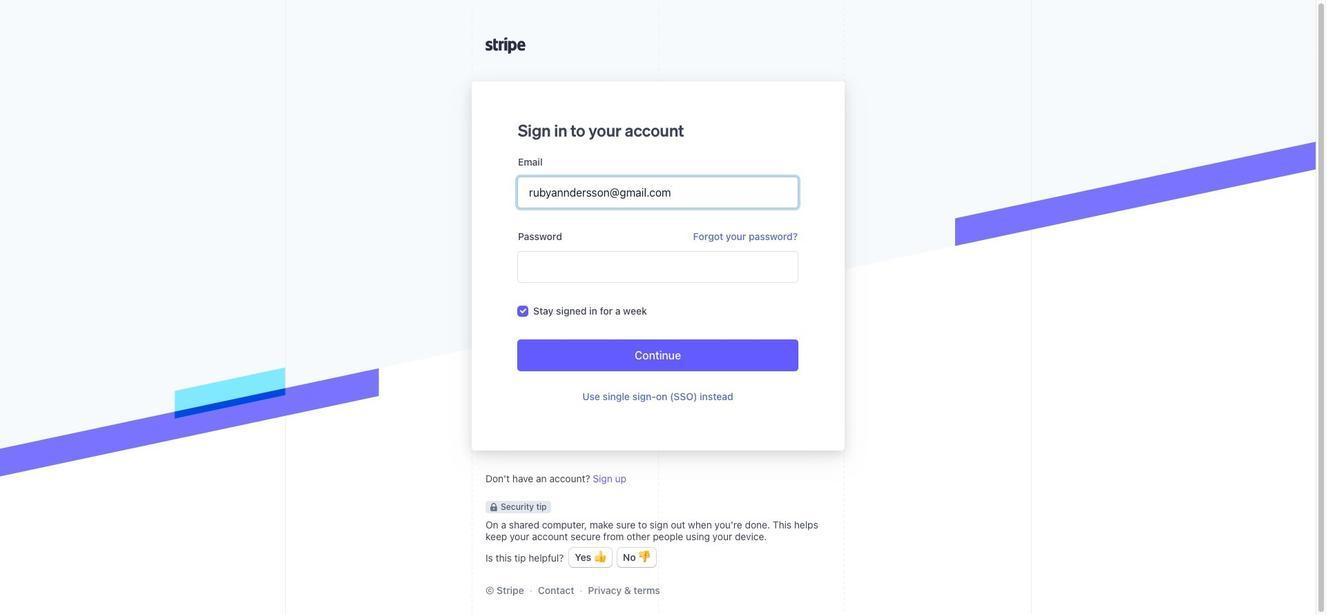 Task type: describe. For each thing, give the bounding box(es) containing it.
email input email field
[[518, 178, 798, 208]]



Task type: locate. For each thing, give the bounding box(es) containing it.
stripe image
[[485, 37, 525, 54]]

password input password field
[[518, 252, 798, 283]]



Task type: vqa. For each thing, say whether or not it's contained in the screenshot.
email input email field
yes



